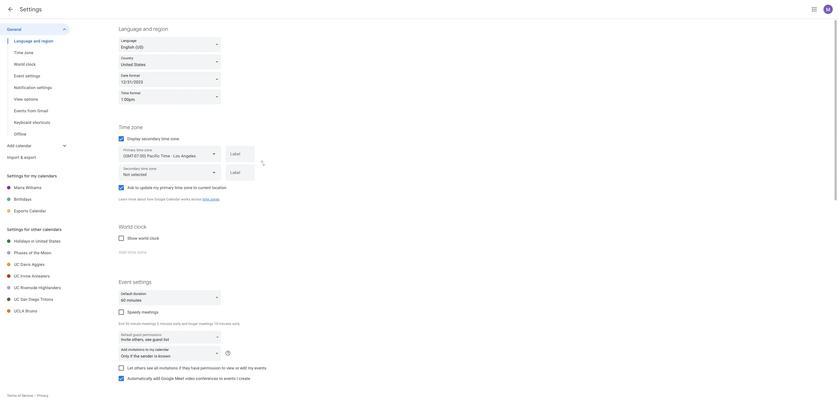 Task type: locate. For each thing, give the bounding box(es) containing it.
1 horizontal spatial world
[[119, 224, 133, 230]]

0 vertical spatial calendars
[[38, 173, 57, 179]]

0 horizontal spatial my
[[31, 173, 37, 179]]

uc for uc irvine anteaters
[[14, 274, 19, 279]]

shortcuts
[[33, 120, 50, 125]]

uc left the riverside
[[14, 285, 19, 290]]

phases of the moon tree item
[[0, 247, 70, 259]]

meetings left 10
[[199, 322, 213, 326]]

for left other
[[24, 227, 30, 232]]

1 horizontal spatial event settings
[[119, 279, 152, 286]]

end 30 minute meetings 5 minutes early and longer meetings 10 minutes early
[[119, 322, 240, 326]]

Label for primary time zone. text field
[[230, 152, 250, 160]]

0 vertical spatial see
[[145, 337, 152, 342]]

0 vertical spatial world
[[14, 62, 25, 67]]

calendars
[[38, 173, 57, 179], [43, 227, 62, 232]]

guest
[[133, 333, 142, 337], [153, 337, 163, 342]]

calendar down 'ask to update my primary time zone to current location'
[[166, 197, 180, 201]]

0 vertical spatial time
[[161, 136, 170, 141]]

tree containing general
[[0, 24, 70, 163]]

of left the
[[29, 251, 33, 255]]

minutes right 10
[[219, 322, 232, 326]]

clock up "show world clock"
[[134, 224, 146, 230]]

0 vertical spatial settings
[[25, 74, 40, 78]]

1 horizontal spatial calendar
[[166, 197, 180, 201]]

event settings
[[14, 74, 40, 78], [119, 279, 152, 286]]

ask
[[127, 185, 134, 190]]

uc left san
[[14, 297, 19, 302]]

1 vertical spatial of
[[18, 394, 21, 398]]

time down "general"
[[14, 50, 23, 55]]

0 vertical spatial world clock
[[14, 62, 36, 67]]

0 horizontal spatial of
[[18, 394, 21, 398]]

guest down "permissions"
[[153, 337, 163, 342]]

0 horizontal spatial events
[[224, 376, 236, 381]]

update
[[140, 185, 152, 190]]

see left the all
[[147, 366, 153, 370]]

2 vertical spatial my
[[248, 366, 254, 370]]

1 uc from the top
[[14, 262, 19, 267]]

uc inside "link"
[[14, 297, 19, 302]]

invite others, see guest list button
[[119, 331, 221, 345]]

meetings
[[142, 310, 159, 315], [142, 322, 156, 326], [199, 322, 213, 326]]

of for service
[[18, 394, 21, 398]]

my
[[31, 173, 37, 179], [153, 185, 159, 190], [248, 366, 254, 370]]

2 horizontal spatial time
[[203, 197, 210, 201]]

1 vertical spatial clock
[[134, 224, 146, 230]]

current
[[198, 185, 211, 190]]

import & export
[[7, 155, 36, 160]]

from
[[27, 109, 36, 113]]

service
[[22, 394, 33, 398]]

0 vertical spatial guest
[[133, 333, 142, 337]]

diego
[[29, 297, 39, 302]]

language
[[119, 26, 142, 33], [14, 39, 32, 43]]

0 vertical spatial event
[[14, 74, 24, 78]]

0 vertical spatial for
[[24, 173, 30, 179]]

across
[[191, 197, 202, 201]]

about
[[137, 197, 146, 201]]

1 vertical spatial settings
[[37, 85, 52, 90]]

Label for secondary time zone. text field
[[230, 171, 250, 179]]

settings heading
[[20, 6, 42, 13]]

2 vertical spatial clock
[[150, 236, 159, 241]]

uc riverside highlanders tree item
[[0, 282, 70, 294]]

calendars for settings for other calendars
[[43, 227, 62, 232]]

0 horizontal spatial event settings
[[14, 74, 40, 78]]

4 uc from the top
[[14, 297, 19, 302]]

to right conferences
[[219, 376, 223, 381]]

holidays in united states
[[14, 239, 61, 244]]

1 horizontal spatial and
[[143, 26, 152, 33]]

0 horizontal spatial world
[[14, 62, 25, 67]]

0 horizontal spatial guest
[[133, 333, 142, 337]]

0 horizontal spatial and
[[33, 39, 40, 43]]

1 vertical spatial calendars
[[43, 227, 62, 232]]

2 uc from the top
[[14, 274, 19, 279]]

uc inside "tree item"
[[14, 274, 19, 279]]

settings for other calendars
[[7, 227, 62, 232]]

they
[[182, 366, 190, 370]]

language inside group
[[14, 39, 32, 43]]

irvine
[[20, 274, 31, 279]]

0 horizontal spatial calendar
[[29, 209, 46, 213]]

zone
[[24, 50, 33, 55], [131, 124, 143, 131], [171, 136, 179, 141], [184, 185, 193, 190]]

add
[[153, 376, 160, 381]]

0 horizontal spatial region
[[41, 39, 53, 43]]

all
[[154, 366, 158, 370]]

uc left 'davis'
[[14, 262, 19, 267]]

for up "maria williams"
[[24, 173, 30, 179]]

1 horizontal spatial my
[[153, 185, 159, 190]]

1 vertical spatial see
[[147, 366, 153, 370]]

1 vertical spatial language
[[14, 39, 32, 43]]

0 horizontal spatial early
[[173, 322, 181, 326]]

for for other
[[24, 227, 30, 232]]

early up invite others, see guest list popup button
[[173, 322, 181, 326]]

1 vertical spatial google
[[161, 376, 174, 381]]

settings for settings for my calendars
[[7, 173, 23, 179]]

language and region
[[119, 26, 168, 33], [14, 39, 53, 43]]

calendar
[[15, 143, 32, 148]]

0 horizontal spatial clock
[[26, 62, 36, 67]]

zone inside group
[[24, 50, 33, 55]]

show
[[127, 236, 138, 241]]

add
[[7, 143, 14, 148]]

1 horizontal spatial world clock
[[119, 224, 146, 230]]

0 horizontal spatial language and region
[[14, 39, 53, 43]]

google right how
[[154, 197, 165, 201]]

1 vertical spatial world clock
[[119, 224, 146, 230]]

google down invitations on the bottom of the page
[[161, 376, 174, 381]]

uc davis aggies link
[[14, 259, 70, 270]]

1 horizontal spatial event
[[119, 279, 132, 286]]

go back image
[[7, 6, 14, 13]]

world up show
[[119, 224, 133, 230]]

privacy link
[[37, 394, 48, 398]]

automatically
[[127, 376, 152, 381]]

1 for from the top
[[24, 173, 30, 179]]

1 vertical spatial and
[[33, 39, 40, 43]]

world clock up show
[[119, 224, 146, 230]]

0 vertical spatial event settings
[[14, 74, 40, 78]]

default guest permissions invite others, see guest list
[[121, 333, 169, 342]]

1 vertical spatial settings
[[7, 173, 23, 179]]

calendar down birthdays 'tree item'
[[29, 209, 46, 213]]

time up display on the top left of the page
[[119, 124, 130, 131]]

time right primary
[[175, 185, 183, 190]]

0 horizontal spatial minutes
[[160, 322, 173, 326]]

1 horizontal spatial time
[[119, 124, 130, 131]]

world clock up notification
[[14, 62, 36, 67]]

tritons
[[40, 297, 53, 302]]

time zone up display on the top left of the page
[[119, 124, 143, 131]]

longer
[[188, 322, 198, 326]]

states
[[49, 239, 61, 244]]

minutes right 5
[[160, 322, 173, 326]]

others,
[[132, 337, 144, 342]]

2 vertical spatial and
[[182, 322, 188, 326]]

0 vertical spatial clock
[[26, 62, 36, 67]]

2 horizontal spatial and
[[182, 322, 188, 326]]

1 vertical spatial language and region
[[14, 39, 53, 43]]

import
[[7, 155, 19, 160]]

1 vertical spatial guest
[[153, 337, 163, 342]]

0 vertical spatial settings
[[20, 6, 42, 13]]

settings right go back icon
[[20, 6, 42, 13]]

of right the 'terms'
[[18, 394, 21, 398]]

uc for uc davis aggies
[[14, 262, 19, 267]]

time
[[14, 50, 23, 55], [119, 124, 130, 131]]

None field
[[119, 37, 224, 52], [119, 54, 224, 70], [119, 72, 224, 87], [119, 89, 224, 104], [119, 146, 221, 162], [119, 164, 221, 181], [119, 290, 224, 305], [119, 346, 224, 361], [119, 37, 224, 52], [119, 54, 224, 70], [119, 72, 224, 87], [119, 89, 224, 104], [119, 146, 221, 162], [119, 164, 221, 181], [119, 290, 224, 305], [119, 346, 224, 361]]

0 vertical spatial region
[[153, 26, 168, 33]]

1 vertical spatial for
[[24, 227, 30, 232]]

–
[[34, 394, 36, 398]]

1 vertical spatial time
[[175, 185, 183, 190]]

0 horizontal spatial time
[[14, 50, 23, 55]]

phases of the moon link
[[14, 247, 70, 259]]

tree
[[0, 24, 70, 163]]

esports calendar tree item
[[0, 205, 70, 217]]

1 horizontal spatial time zone
[[119, 124, 143, 131]]

region inside group
[[41, 39, 53, 43]]

0 horizontal spatial language
[[14, 39, 32, 43]]

permissions
[[143, 333, 162, 337]]

time zone
[[14, 50, 33, 55], [119, 124, 143, 131]]

world up notification
[[14, 62, 25, 67]]

moon
[[41, 251, 51, 255]]

settings
[[25, 74, 40, 78], [37, 85, 52, 90], [133, 279, 152, 286]]

1 vertical spatial time
[[119, 124, 130, 131]]

2 for from the top
[[24, 227, 30, 232]]

clock up notification settings
[[26, 62, 36, 67]]

0 horizontal spatial world clock
[[14, 62, 36, 67]]

time
[[161, 136, 170, 141], [175, 185, 183, 190], [203, 197, 210, 201]]

0 vertical spatial language and region
[[119, 26, 168, 33]]

options
[[24, 97, 38, 102]]

1 vertical spatial world
[[119, 224, 133, 230]]

events left i
[[224, 376, 236, 381]]

1 vertical spatial time zone
[[119, 124, 143, 131]]

terms of service – privacy
[[7, 394, 48, 398]]

conferences
[[196, 376, 218, 381]]

of inside tree item
[[29, 251, 33, 255]]

1 vertical spatial calendar
[[29, 209, 46, 213]]

time inside group
[[14, 50, 23, 55]]

0 horizontal spatial time zone
[[14, 50, 33, 55]]

if
[[179, 366, 181, 370]]

2 vertical spatial time
[[203, 197, 210, 201]]

calendar inside tree item
[[29, 209, 46, 213]]

gmail
[[37, 109, 48, 113]]

time right secondary
[[161, 136, 170, 141]]

1 vertical spatial event settings
[[119, 279, 152, 286]]

guest up others,
[[133, 333, 142, 337]]

world
[[139, 236, 149, 241]]

location
[[212, 185, 227, 190]]

or
[[236, 366, 239, 370]]

time zone down "general"
[[14, 50, 33, 55]]

zone down general tree item
[[24, 50, 33, 55]]

1 vertical spatial region
[[41, 39, 53, 43]]

see
[[145, 337, 152, 342], [147, 366, 153, 370]]

edit
[[240, 366, 247, 370]]

1 horizontal spatial language
[[119, 26, 142, 33]]

uc left irvine
[[14, 274, 19, 279]]

0 horizontal spatial event
[[14, 74, 24, 78]]

see down "permissions"
[[145, 337, 152, 342]]

0 vertical spatial google
[[154, 197, 165, 201]]

uc riverside highlanders link
[[14, 282, 70, 294]]

view
[[14, 97, 23, 102]]

ask to update my primary time zone to current location
[[127, 185, 227, 190]]

settings up maria
[[7, 173, 23, 179]]

calendars up the maria williams tree item
[[38, 173, 57, 179]]

settings up holidays
[[7, 227, 23, 232]]

meetings left 5
[[142, 322, 156, 326]]

0 vertical spatial of
[[29, 251, 33, 255]]

uc irvine anteaters
[[14, 274, 50, 279]]

birthdays
[[14, 197, 32, 202]]

uc
[[14, 262, 19, 267], [14, 274, 19, 279], [14, 285, 19, 290], [14, 297, 19, 302]]

0 horizontal spatial time
[[161, 136, 170, 141]]

3 uc from the top
[[14, 285, 19, 290]]

my right edit
[[248, 366, 254, 370]]

0 vertical spatial time
[[14, 50, 23, 55]]

events
[[255, 366, 267, 370], [224, 376, 236, 381]]

aggies
[[32, 262, 45, 267]]

terms of service link
[[7, 394, 33, 398]]

time left 'zones'
[[203, 197, 210, 201]]

1 horizontal spatial of
[[29, 251, 33, 255]]

and inside group
[[33, 39, 40, 43]]

1 vertical spatial event
[[119, 279, 132, 286]]

my up "williams"
[[31, 173, 37, 179]]

google
[[154, 197, 165, 201], [161, 376, 174, 381]]

events right edit
[[255, 366, 267, 370]]

2 vertical spatial settings
[[7, 227, 23, 232]]

calendars up states
[[43, 227, 62, 232]]

settings for my calendars tree
[[0, 182, 70, 217]]

1 horizontal spatial early
[[233, 322, 240, 326]]

0 vertical spatial time zone
[[14, 50, 33, 55]]

early
[[173, 322, 181, 326], [233, 322, 240, 326]]

my right update in the top left of the page
[[153, 185, 159, 190]]

esports calendar link
[[14, 205, 70, 217]]

0 vertical spatial events
[[255, 366, 267, 370]]

calendars for settings for my calendars
[[38, 173, 57, 179]]

1 horizontal spatial minutes
[[219, 322, 232, 326]]

zone up display on the top left of the page
[[131, 124, 143, 131]]

clock
[[26, 62, 36, 67], [134, 224, 146, 230], [150, 236, 159, 241]]

settings for settings for other calendars
[[7, 227, 23, 232]]

0 vertical spatial calendar
[[166, 197, 180, 201]]

group containing language and region
[[0, 35, 70, 140]]

clock right world
[[150, 236, 159, 241]]

early right 10
[[233, 322, 240, 326]]

group
[[0, 35, 70, 140]]



Task type: vqa. For each thing, say whether or not it's contained in the screenshot.
Bold image
no



Task type: describe. For each thing, give the bounding box(es) containing it.
san
[[20, 297, 28, 302]]

anteaters
[[32, 274, 50, 279]]

uc irvine anteaters link
[[14, 270, 70, 282]]

settings for other calendars tree
[[0, 235, 70, 317]]

add calendar
[[7, 143, 32, 148]]

works
[[181, 197, 190, 201]]

uc for uc san diego tritons
[[14, 297, 19, 302]]

&
[[20, 155, 23, 160]]

event inside group
[[14, 74, 24, 78]]

holidays in united states tree item
[[0, 235, 70, 247]]

1 early from the left
[[173, 322, 181, 326]]

0 vertical spatial and
[[143, 26, 152, 33]]

5
[[157, 322, 159, 326]]

video
[[185, 376, 195, 381]]

end
[[119, 322, 125, 326]]

ucla bruins
[[14, 309, 37, 313]]

1 vertical spatial events
[[224, 376, 236, 381]]

zone up works
[[184, 185, 193, 190]]

zone right secondary
[[171, 136, 179, 141]]

the
[[34, 251, 40, 255]]

uc san diego tritons link
[[14, 294, 70, 305]]

highlanders
[[39, 285, 61, 290]]

ucla
[[14, 309, 24, 313]]

learn
[[119, 197, 127, 201]]

time zones link
[[203, 197, 220, 201]]

phases
[[14, 251, 28, 255]]

have
[[191, 366, 200, 370]]

of for the
[[29, 251, 33, 255]]

minute
[[130, 322, 141, 326]]

uc riverside highlanders
[[14, 285, 61, 290]]

meet
[[175, 376, 184, 381]]

speedy
[[127, 310, 141, 315]]

display
[[127, 136, 141, 141]]

maria williams tree item
[[0, 182, 70, 194]]

default
[[121, 333, 132, 337]]

birthdays link
[[14, 194, 70, 205]]

uc davis aggies tree item
[[0, 259, 70, 270]]

2 early from the left
[[233, 322, 240, 326]]

1 vertical spatial my
[[153, 185, 159, 190]]

1 horizontal spatial guest
[[153, 337, 163, 342]]

primary
[[160, 185, 174, 190]]

events from gmail
[[14, 109, 48, 113]]

zones
[[210, 197, 220, 201]]

maria williams
[[14, 185, 42, 190]]

ucla bruins link
[[14, 305, 70, 317]]

0 vertical spatial my
[[31, 173, 37, 179]]

events
[[14, 109, 26, 113]]

holidays in united states link
[[14, 235, 70, 247]]

let others see all invitations if they have permission to view or edit my events
[[127, 366, 267, 370]]

more
[[128, 197, 136, 201]]

display secondary time zone
[[127, 136, 179, 141]]

1 horizontal spatial clock
[[134, 224, 146, 230]]

invite
[[121, 337, 131, 342]]

esports calendar
[[14, 209, 46, 213]]

settings for settings
[[20, 6, 42, 13]]

williams
[[26, 185, 42, 190]]

offline
[[14, 132, 26, 136]]

world inside group
[[14, 62, 25, 67]]

notification settings
[[14, 85, 52, 90]]

i
[[237, 376, 238, 381]]

birthdays tree item
[[0, 194, 70, 205]]

terms
[[7, 394, 17, 398]]

for for my
[[24, 173, 30, 179]]

time zone inside group
[[14, 50, 33, 55]]

phases of the moon
[[14, 251, 51, 255]]

world clock inside group
[[14, 62, 36, 67]]

privacy
[[37, 394, 48, 398]]

in
[[31, 239, 35, 244]]

30
[[125, 322, 129, 326]]

maria
[[14, 185, 25, 190]]

event settings inside group
[[14, 74, 40, 78]]

uc davis aggies
[[14, 262, 45, 267]]

permission
[[201, 366, 221, 370]]

uc san diego tritons
[[14, 297, 53, 302]]

2 vertical spatial settings
[[133, 279, 152, 286]]

invitations
[[159, 366, 178, 370]]

notification
[[14, 85, 36, 90]]

to right "ask" on the top left of the page
[[135, 185, 139, 190]]

general
[[7, 27, 21, 32]]

1 horizontal spatial region
[[153, 26, 168, 33]]

to left current
[[194, 185, 197, 190]]

to left view
[[222, 366, 225, 370]]

language and region inside group
[[14, 39, 53, 43]]

keyboard shortcuts
[[14, 120, 50, 125]]

meetings up 5
[[142, 310, 159, 315]]

others
[[134, 366, 146, 370]]

10
[[214, 322, 218, 326]]

see inside the default guest permissions invite others, see guest list
[[145, 337, 152, 342]]

learn more about how google calendar works across time zones
[[119, 197, 220, 201]]

other
[[31, 227, 42, 232]]

0 vertical spatial language
[[119, 26, 142, 33]]

show world clock
[[127, 236, 159, 241]]

create
[[239, 376, 250, 381]]

uc for uc riverside highlanders
[[14, 285, 19, 290]]

davis
[[20, 262, 31, 267]]

let
[[127, 366, 133, 370]]

uc san diego tritons tree item
[[0, 294, 70, 305]]

clock inside group
[[26, 62, 36, 67]]

bruins
[[25, 309, 37, 313]]

ucla bruins tree item
[[0, 305, 70, 317]]

speedy meetings
[[127, 310, 159, 315]]

1 minutes from the left
[[160, 322, 173, 326]]

1 horizontal spatial events
[[255, 366, 267, 370]]

esports
[[14, 209, 28, 213]]

2 horizontal spatial my
[[248, 366, 254, 370]]

uc irvine anteaters tree item
[[0, 270, 70, 282]]

export
[[24, 155, 36, 160]]

1 horizontal spatial time
[[175, 185, 183, 190]]

view options
[[14, 97, 38, 102]]

view
[[226, 366, 235, 370]]

secondary
[[142, 136, 160, 141]]

1 horizontal spatial language and region
[[119, 26, 168, 33]]

riverside
[[20, 285, 38, 290]]

general tree item
[[0, 24, 70, 35]]

2 minutes from the left
[[219, 322, 232, 326]]

2 horizontal spatial clock
[[150, 236, 159, 241]]

united
[[36, 239, 48, 244]]

automatically add google meet video conferences to events i create
[[127, 376, 250, 381]]



